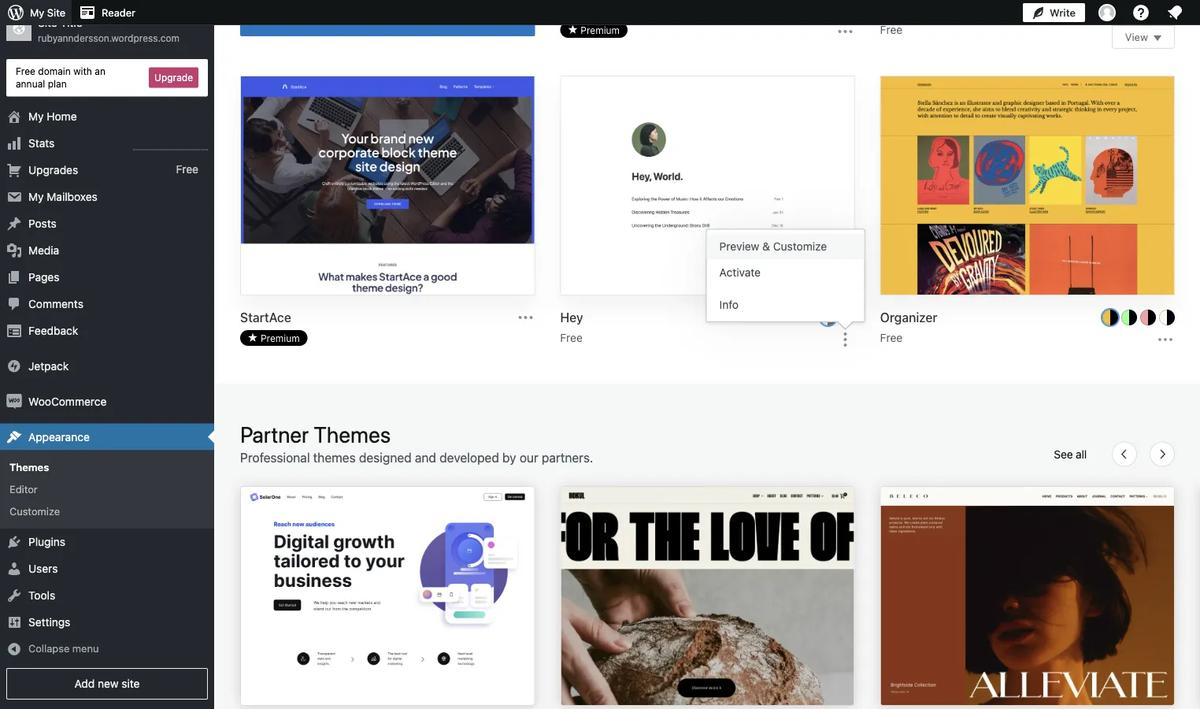 Task type: describe. For each thing, give the bounding box(es) containing it.
view
[[1126, 31, 1149, 43]]

new
[[98, 677, 119, 690]]

customize inside button
[[774, 240, 828, 253]]

themes
[[313, 450, 356, 465]]

0 horizontal spatial themes
[[9, 461, 49, 473]]

my for my home
[[28, 110, 44, 123]]

attract loyal customers to your personal-care brand with the lovely beleco theme for woocommerce. the minimal design of beleco has a subtle ambiance ideal for beauty and skincare products. image
[[882, 487, 1175, 709]]

with
[[73, 65, 92, 76]]

activate button
[[707, 259, 865, 285]]

my home
[[28, 110, 77, 123]]

themes inside partner themes professional themes designed and developed by our partners.
[[314, 422, 391, 448]]

hey
[[561, 310, 584, 325]]

menu
[[72, 643, 99, 655]]

my mailboxes link
[[0, 183, 214, 210]]

appearance link
[[0, 424, 214, 450]]

solarone is a fresh, minimal, and professional wordpress block theme. this theme is suitable for corporate business websites or agencies, freelancers and small startups. image
[[241, 487, 535, 707]]

by
[[503, 450, 517, 465]]

more options for theme startace image
[[516, 308, 535, 327]]

help image
[[1132, 3, 1151, 22]]

plugins
[[28, 536, 65, 549]]

collapse menu link
[[0, 636, 214, 662]]

more options for theme organizer image
[[1157, 330, 1176, 349]]

tooltip containing preview & customize
[[699, 229, 866, 330]]

feedback link
[[0, 317, 214, 344]]

reader
[[102, 7, 135, 19]]

tools
[[28, 589, 55, 602]]

themes link
[[0, 456, 214, 478]]

1 vertical spatial customize
[[9, 505, 60, 517]]

startace is your ultimate business theme design. it is pretty valuable in assisting users in building their corporate websites, being established companies, or budding startups. image
[[241, 76, 535, 297]]

preview
[[720, 240, 760, 253]]

my site
[[30, 7, 65, 19]]

home
[[47, 110, 77, 123]]

stats link
[[0, 130, 214, 156]]

an
[[95, 65, 106, 76]]

more options for theme hey image
[[837, 330, 856, 349]]

pages link
[[0, 264, 214, 290]]

media
[[28, 244, 59, 257]]

jetpack link
[[0, 353, 214, 379]]

free down hey
[[561, 331, 583, 344]]

premium for bottom premium button
[[261, 333, 300, 344]]

preview & customize
[[720, 240, 828, 253]]

plugins link
[[0, 529, 214, 556]]

my mailboxes
[[28, 190, 98, 203]]

more options for theme sunderland image
[[1157, 0, 1176, 19]]

free right more options for theme podcasty icon
[[881, 23, 903, 36]]

startace
[[240, 310, 291, 325]]

editor
[[9, 483, 38, 495]]

add new site link
[[6, 668, 208, 700]]

premium for top premium button
[[581, 24, 620, 35]]

partner
[[240, 422, 309, 448]]

nokul is a tasty block wordpress theme that will help your pastries and doughs take center stage and get the attention they deserve. thanks to nokul's seamless design, your website visitors will enjoy adding your products to cart and will keep coming back. image
[[561, 487, 855, 709]]

site title rubyanndersson.wordpress.com
[[38, 16, 180, 43]]

developed
[[440, 450, 499, 465]]

more options for theme podcasty image
[[837, 22, 856, 41]]

menu inside tooltip
[[707, 230, 865, 322]]

our partners.
[[520, 450, 594, 465]]

upgrades
[[28, 163, 78, 176]]

posts link
[[0, 210, 214, 237]]

see all
[[1055, 448, 1087, 461]]

jetpack
[[28, 359, 69, 372]]

woocommerce link
[[0, 388, 214, 415]]

my site link
[[0, 0, 72, 25]]

see all button
[[1055, 447, 1087, 462]]

free inside free domain with an annual plan
[[16, 65, 35, 76]]

0 vertical spatial premium button
[[561, 22, 628, 38]]

&
[[763, 240, 771, 253]]

info
[[720, 298, 739, 311]]

users
[[28, 562, 58, 575]]

upgrade
[[155, 72, 193, 83]]

collapse menu
[[28, 643, 99, 655]]



Task type: locate. For each thing, give the bounding box(es) containing it.
my for my site
[[30, 7, 44, 19]]

collapse
[[28, 643, 70, 655]]

img image inside woocommerce link
[[6, 394, 22, 409]]

see
[[1055, 448, 1074, 461]]

and
[[415, 450, 436, 465]]

menu
[[707, 230, 865, 322]]

img image left jetpack
[[6, 358, 22, 374]]

0 vertical spatial themes
[[314, 422, 391, 448]]

preview & customize button
[[707, 234, 865, 259]]

1 horizontal spatial premium
[[581, 24, 620, 35]]

img image for woocommerce
[[6, 394, 22, 409]]

users link
[[0, 556, 214, 582]]

pages
[[28, 270, 59, 283]]

hey is a simple personal blog theme. image
[[561, 76, 855, 297]]

0 vertical spatial img image
[[6, 358, 22, 374]]

site
[[122, 677, 140, 690]]

info link
[[707, 292, 865, 318]]

themes
[[314, 422, 391, 448], [9, 461, 49, 473]]

my profile image
[[1099, 4, 1117, 21]]

write
[[1050, 7, 1076, 19]]

site left reader link
[[47, 7, 65, 19]]

partner themes professional themes designed and developed by our partners.
[[240, 422, 594, 465]]

free up annual plan
[[16, 65, 35, 76]]

all
[[1077, 448, 1087, 461]]

media link
[[0, 237, 214, 264]]

1 horizontal spatial premium button
[[561, 22, 628, 38]]

2 img image from the top
[[6, 394, 22, 409]]

comments link
[[0, 290, 214, 317]]

img image left woocommerce
[[6, 394, 22, 409]]

customize up activate button
[[774, 240, 828, 253]]

1 img image from the top
[[6, 358, 22, 374]]

annual plan
[[16, 79, 67, 90]]

reader link
[[72, 0, 142, 25]]

closed image
[[1154, 35, 1162, 41]]

add
[[74, 677, 95, 690]]

0 horizontal spatial premium
[[261, 333, 300, 344]]

0 vertical spatial my
[[30, 7, 44, 19]]

site inside the site title rubyanndersson.wordpress.com
[[38, 16, 57, 29]]

0 vertical spatial premium
[[581, 24, 620, 35]]

my home link
[[0, 103, 214, 130]]

customize link
[[0, 500, 214, 523]]

mailboxes
[[47, 190, 98, 203]]

img image
[[6, 358, 22, 374], [6, 394, 22, 409]]

woocommerce
[[28, 395, 107, 408]]

1 vertical spatial img image
[[6, 394, 22, 409]]

designed
[[359, 450, 412, 465]]

tools link
[[0, 582, 214, 609]]

activate
[[720, 266, 761, 279]]

manage your notifications image
[[1166, 3, 1185, 22]]

themes up editor at left
[[9, 461, 49, 473]]

1 vertical spatial themes
[[9, 461, 49, 473]]

1 horizontal spatial themes
[[314, 422, 391, 448]]

premium button
[[561, 22, 628, 38], [240, 330, 308, 346]]

free down highest hourly views 0 image
[[176, 163, 199, 176]]

feedback
[[28, 324, 78, 337]]

organizer
[[881, 310, 938, 325]]

menu containing preview & customize
[[707, 230, 865, 322]]

1 vertical spatial my
[[28, 110, 44, 123]]

free
[[881, 23, 903, 36], [16, 65, 35, 76], [176, 163, 199, 176], [561, 331, 583, 344], [881, 331, 903, 344]]

2 vertical spatial my
[[28, 190, 44, 203]]

posts
[[28, 217, 57, 230]]

settings link
[[0, 609, 214, 636]]

my up posts
[[28, 190, 44, 203]]

0 vertical spatial customize
[[774, 240, 828, 253]]

img image inside jetpack link
[[6, 358, 22, 374]]

upgrade button
[[149, 68, 199, 88]]

highest hourly views 0 image
[[133, 140, 208, 150]]

my for my mailboxes
[[28, 190, 44, 203]]

free down organizer at the right
[[881, 331, 903, 344]]

1 vertical spatial premium
[[261, 333, 300, 344]]

comments
[[28, 297, 83, 310]]

site left title
[[38, 16, 57, 29]]

1 horizontal spatial customize
[[774, 240, 828, 253]]

professional
[[240, 450, 310, 465]]

themes up themes
[[314, 422, 391, 448]]

1 vertical spatial premium button
[[240, 330, 308, 346]]

appearance
[[28, 430, 90, 443]]

premium
[[581, 24, 620, 35], [261, 333, 300, 344]]

my
[[30, 7, 44, 19], [28, 110, 44, 123], [28, 190, 44, 203]]

0 horizontal spatial customize
[[9, 505, 60, 517]]

title
[[60, 16, 82, 29]]

editor link
[[0, 478, 214, 500]]

tooltip
[[699, 229, 866, 330]]

free domain with an annual plan
[[16, 65, 106, 90]]

domain
[[38, 65, 71, 76]]

customize down editor at left
[[9, 505, 60, 517]]

my left home
[[28, 110, 44, 123]]

img image for jetpack
[[6, 358, 22, 374]]

view button
[[1113, 25, 1176, 49]]

0 horizontal spatial premium button
[[240, 330, 308, 346]]

my left title
[[30, 7, 44, 19]]

customize
[[774, 240, 828, 253], [9, 505, 60, 517]]

rubyanndersson.wordpress.com
[[38, 32, 180, 43]]

organizer has a simple structure and displays only the necessary information a real portfolio can benefit from. it's ready to be used by designers, artists, architects, and creators. image
[[882, 76, 1175, 297]]

add new site
[[74, 677, 140, 690]]

write link
[[1024, 0, 1086, 25]]

stats
[[28, 136, 55, 149]]

settings
[[28, 616, 70, 629]]

site
[[47, 7, 65, 19], [38, 16, 57, 29]]



Task type: vqa. For each thing, say whether or not it's contained in the screenshot.
group
no



